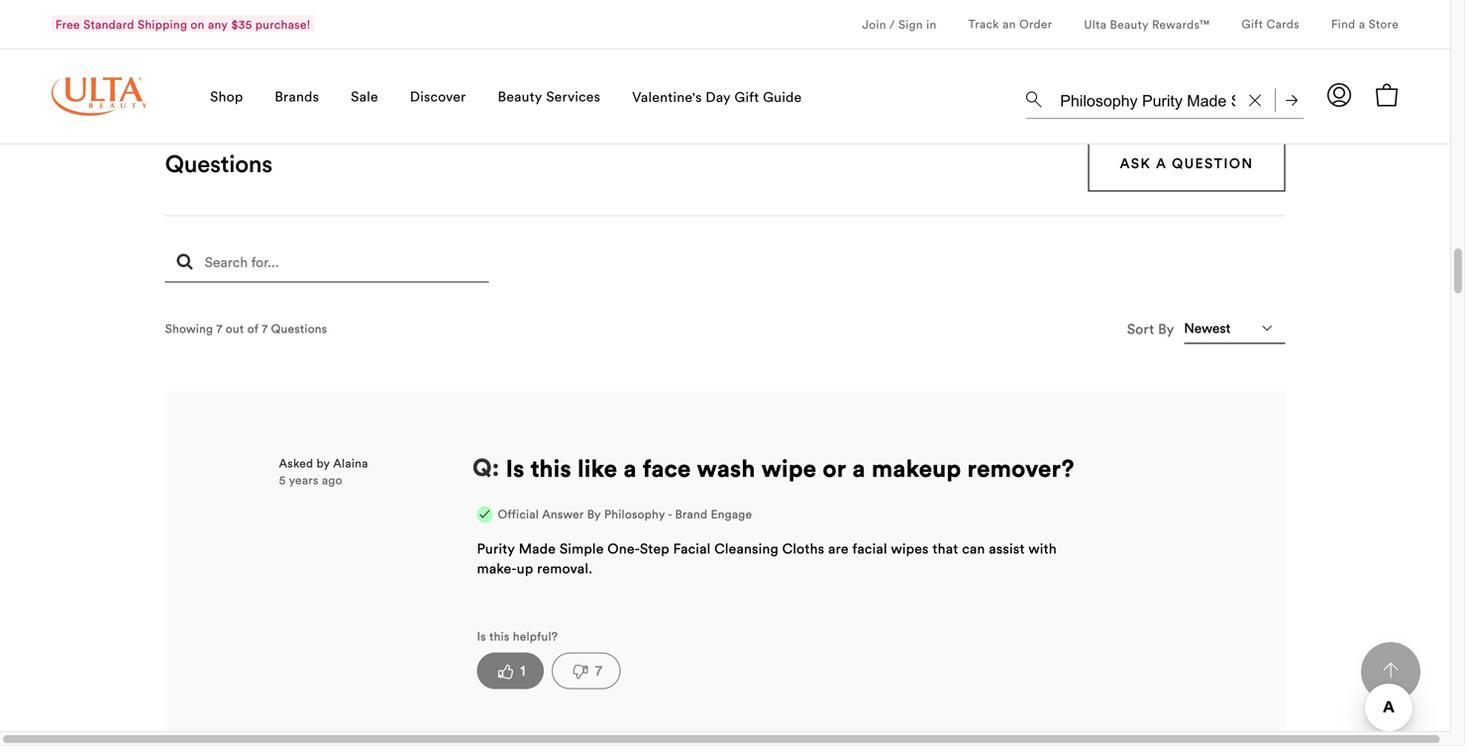 Task type: locate. For each thing, give the bounding box(es) containing it.
face
[[643, 453, 691, 484]]

go to ulta beauty homepage image
[[51, 77, 147, 116]]

1 vertical spatial gift
[[734, 88, 759, 106]]

is this like a face wash wipe or a makeup remover?
[[506, 453, 1074, 484]]

asked by alaina 5 years ago
[[279, 456, 368, 488]]

submit image
[[1286, 95, 1298, 107]]

0 horizontal spatial 7
[[216, 322, 222, 336]]

cards
[[1266, 16, 1299, 31]]

or
[[823, 453, 846, 484]]

official
[[498, 507, 539, 522]]

in
[[926, 17, 937, 32]]

0 vertical spatial gift
[[1242, 16, 1263, 31]]

show more
[[675, 35, 775, 53]]

step
[[640, 540, 669, 558]]

track an order
[[968, 16, 1052, 31]]

$35
[[231, 17, 252, 32]]

-
[[668, 507, 672, 522]]

beauty left services
[[498, 88, 542, 105]]

showing 7 out of 7 questions
[[165, 322, 327, 336]]

ulta
[[1084, 17, 1107, 32]]

on
[[191, 17, 205, 32]]

by right sort
[[1158, 320, 1174, 338]]

valentine's day gift guide
[[632, 88, 802, 106]]

questions
[[165, 149, 272, 179], [271, 322, 327, 336]]

2 horizontal spatial 7
[[595, 662, 602, 680]]

beauty right ulta
[[1110, 17, 1149, 32]]

back to top image
[[1383, 663, 1399, 679]]

gift right day
[[734, 88, 759, 106]]

1
[[520, 662, 525, 680]]

simple
[[559, 540, 604, 558]]

wipes
[[891, 540, 929, 558]]

ask a question
[[1120, 155, 1253, 172]]

0 vertical spatial questions
[[165, 149, 272, 179]]

discover
[[410, 88, 466, 105]]

None search field
[[1026, 75, 1304, 123]]

down image
[[565, 660, 595, 682]]

ago
[[322, 473, 342, 488]]

valentine's
[[632, 88, 702, 106]]

1 vertical spatial by
[[587, 507, 601, 522]]

purity
[[477, 540, 515, 558]]

0 horizontal spatial by
[[587, 507, 601, 522]]

1 horizontal spatial gift
[[1242, 16, 1263, 31]]

purchase!
[[255, 17, 311, 32]]

group
[[477, 628, 1176, 690]]

by
[[1158, 320, 1174, 338], [587, 507, 601, 522]]

7 inside 7 button
[[595, 662, 602, 680]]

show
[[675, 35, 724, 53]]

0 horizontal spatial beauty
[[498, 88, 542, 105]]

group containing 1
[[477, 628, 1176, 690]]

7 left out on the left top
[[216, 322, 222, 336]]

cleansing
[[714, 540, 779, 558]]

find
[[1331, 16, 1355, 31]]

7 right of
[[262, 322, 268, 336]]

made
[[519, 540, 556, 558]]

7 right 1
[[595, 662, 602, 680]]

ulta beauty rewards™
[[1084, 17, 1210, 32]]

one-
[[607, 540, 640, 558]]

1 vertical spatial questions
[[271, 322, 327, 336]]

gift
[[1242, 16, 1263, 31], [734, 88, 759, 106]]

track an order link
[[968, 16, 1052, 34]]

beauty
[[1110, 17, 1149, 32], [498, 88, 542, 105]]

by right "answer"
[[587, 507, 601, 522]]

0 items in bag image
[[1375, 83, 1399, 107]]

questions down shop
[[165, 149, 272, 179]]

0 vertical spatial by
[[1158, 320, 1174, 338]]

free
[[55, 17, 80, 32]]

a
[[1359, 16, 1365, 31], [1156, 155, 1167, 172], [624, 453, 637, 484], [852, 453, 865, 484]]

rewards™
[[1152, 17, 1210, 32]]

0 vertical spatial beauty
[[1110, 17, 1149, 32]]

1 vertical spatial beauty
[[498, 88, 542, 105]]

shop button
[[210, 49, 243, 145]]

questions right of
[[271, 322, 327, 336]]

answer
[[542, 507, 584, 522]]

7 button
[[552, 653, 621, 690]]

brand
[[675, 507, 708, 522]]

sort
[[1127, 320, 1154, 338]]

gift left cards
[[1242, 16, 1263, 31]]

7
[[216, 322, 222, 336], [262, 322, 268, 336], [595, 662, 602, 680]]

shipping
[[138, 17, 187, 32]]



Task type: vqa. For each thing, say whether or not it's contained in the screenshot.
Address text box
no



Task type: describe. For each thing, give the bounding box(es) containing it.
submit search image
[[177, 255, 193, 274]]

sort by
[[1127, 320, 1174, 338]]

Search for... search field
[[165, 248, 489, 283]]

clear search image
[[1249, 95, 1261, 107]]

order
[[1019, 16, 1052, 31]]

join / sign in
[[862, 17, 937, 32]]

showing
[[165, 322, 213, 336]]

/
[[890, 17, 895, 32]]

philosophy
[[604, 507, 665, 522]]

services
[[546, 88, 600, 105]]

join
[[862, 17, 886, 32]]

log in to your ulta account image
[[1327, 83, 1351, 107]]

find a store link
[[1331, 16, 1399, 34]]

find a store
[[1331, 16, 1399, 31]]

can
[[962, 540, 985, 558]]

brands
[[275, 88, 319, 105]]

show more button
[[643, 16, 808, 73]]

any
[[208, 17, 228, 32]]

removal.
[[537, 560, 593, 578]]

sign
[[898, 17, 923, 32]]

a right ask
[[1156, 155, 1167, 172]]

a right "like"
[[624, 453, 637, 484]]

free standard shipping on any $35 purchase!
[[55, 17, 311, 32]]

track
[[968, 16, 999, 31]]

alaina
[[333, 456, 368, 471]]

question
[[1172, 155, 1253, 172]]

facial
[[673, 540, 711, 558]]

is
[[506, 453, 524, 484]]

remover?
[[967, 453, 1074, 484]]

facial
[[852, 540, 887, 558]]

out
[[226, 322, 244, 336]]

that
[[932, 540, 958, 558]]

store
[[1369, 16, 1399, 31]]

ask
[[1120, 155, 1151, 172]]

more
[[729, 35, 775, 53]]

are
[[828, 540, 849, 558]]

shop
[[210, 88, 243, 105]]

standard
[[83, 17, 134, 32]]

engage
[[711, 507, 752, 522]]

question element
[[472, 449, 500, 484]]

1 horizontal spatial 7
[[262, 322, 268, 336]]

join / sign in button
[[862, 0, 937, 49]]

like
[[577, 453, 617, 484]]

a right or
[[852, 453, 865, 484]]

q
[[472, 452, 492, 483]]

up image
[[491, 660, 520, 682]]

this
[[531, 453, 571, 484]]

asked
[[279, 456, 313, 471]]

ulta beauty rewards™ button
[[1084, 0, 1210, 49]]

gift cards
[[1242, 16, 1299, 31]]

1 horizontal spatial by
[[1158, 320, 1174, 338]]

wipe
[[761, 453, 816, 484]]

by
[[316, 456, 330, 471]]

1 button
[[477, 653, 544, 690]]

a right find
[[1359, 16, 1365, 31]]

makeup
[[872, 453, 961, 484]]

assist
[[989, 540, 1025, 558]]

years
[[289, 473, 319, 488]]

valentine's day gift guide link
[[632, 88, 802, 108]]

of
[[247, 322, 259, 336]]

up
[[517, 560, 533, 578]]

guide
[[763, 88, 802, 106]]

make-
[[477, 560, 517, 578]]

gift cards link
[[1242, 16, 1299, 34]]

beauty services
[[498, 88, 600, 105]]

sale
[[351, 88, 378, 105]]

5
[[279, 473, 286, 488]]

discover button
[[410, 49, 466, 145]]

purity made simple one-step facial cleansing cloths are facial wipes that can assist with make-up removal.
[[477, 540, 1057, 578]]

official answer by philosophy - brand engage
[[498, 507, 752, 522]]

cloths
[[782, 540, 824, 558]]

an
[[1002, 16, 1016, 31]]

with
[[1029, 540, 1057, 558]]

day
[[706, 88, 731, 106]]

0 horizontal spatial gift
[[734, 88, 759, 106]]

sale button
[[351, 49, 378, 145]]

1 horizontal spatial beauty
[[1110, 17, 1149, 32]]

Search products and more search field
[[1058, 79, 1237, 114]]

ask a question link
[[1088, 136, 1285, 191]]

brands button
[[275, 49, 319, 145]]

beauty services button
[[498, 49, 600, 145]]

wash
[[697, 453, 755, 484]]



